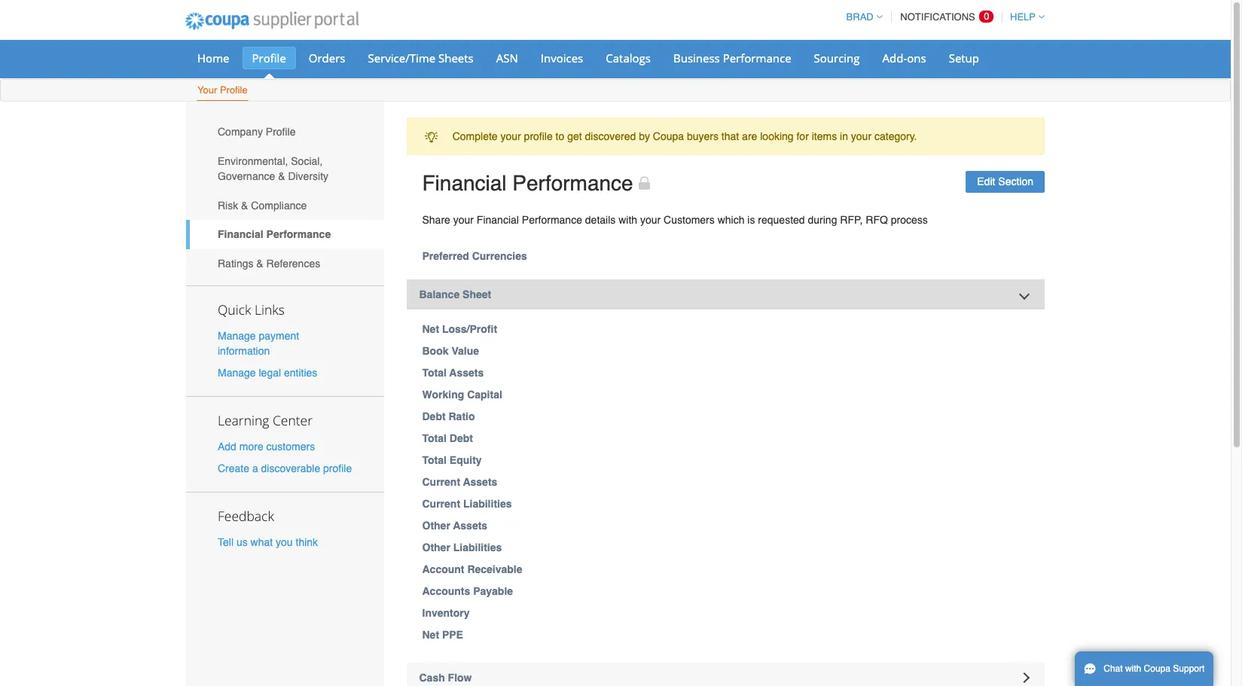Task type: vqa. For each thing, say whether or not it's contained in the screenshot.
BUYERS
yes



Task type: describe. For each thing, give the bounding box(es) containing it.
add more customers link
[[218, 441, 315, 453]]

business performance link
[[664, 47, 801, 69]]

diversity
[[288, 170, 328, 182]]

liabilities for other liabilities
[[453, 542, 502, 554]]

performance inside the business performance link
[[723, 50, 791, 66]]

accounts payable
[[422, 585, 513, 597]]

environmental, social, governance & diversity link
[[186, 147, 384, 191]]

debt ratio
[[422, 411, 475, 423]]

business
[[673, 50, 720, 66]]

chat
[[1104, 664, 1123, 674]]

& inside environmental, social, governance & diversity
[[278, 170, 285, 182]]

coupa inside alert
[[653, 130, 684, 143]]

environmental, social, governance & diversity
[[218, 155, 328, 182]]

other for other assets
[[422, 520, 450, 532]]

performance up details
[[512, 171, 633, 195]]

chat with coupa support button
[[1075, 652, 1214, 686]]

& for compliance
[[241, 199, 248, 211]]

0 vertical spatial with
[[619, 214, 637, 226]]

business performance
[[673, 50, 791, 66]]

environmental,
[[218, 155, 288, 167]]

manage payment information
[[218, 330, 299, 357]]

sourcing
[[814, 50, 860, 66]]

company
[[218, 126, 263, 138]]

your right in
[[851, 130, 872, 143]]

chat with coupa support
[[1104, 664, 1205, 674]]

total assets
[[422, 367, 484, 379]]

complete your profile to get discovered by coupa buyers that are looking for items in your category.
[[452, 130, 917, 143]]

inventory
[[422, 607, 470, 619]]

entities
[[284, 367, 317, 379]]

category.
[[875, 130, 917, 143]]

financial performance link
[[186, 220, 384, 249]]

that
[[722, 130, 739, 143]]

flow
[[448, 672, 472, 684]]

company profile
[[218, 126, 296, 138]]

manage payment information link
[[218, 330, 299, 357]]

help
[[1010, 11, 1036, 23]]

account receivable
[[422, 563, 522, 576]]

service/time
[[368, 50, 435, 66]]

a
[[252, 463, 258, 475]]

share your financial performance details with your customers which is requested during rfp, rfq process
[[422, 214, 928, 226]]

equity
[[450, 454, 482, 466]]

for
[[797, 130, 809, 143]]

other for other liabilities
[[422, 542, 450, 554]]

brad link
[[840, 11, 883, 23]]

& for references
[[256, 258, 263, 270]]

company profile link
[[186, 118, 384, 147]]

invoices link
[[531, 47, 593, 69]]

manage legal entities link
[[218, 367, 317, 379]]

requested
[[758, 214, 805, 226]]

asn link
[[486, 47, 528, 69]]

your left customers
[[640, 214, 661, 226]]

net loss/profit
[[422, 323, 497, 335]]

risk & compliance
[[218, 199, 307, 211]]

create a discoverable profile
[[218, 463, 352, 475]]

orders
[[309, 50, 345, 66]]

quick links
[[218, 300, 285, 318]]

get
[[567, 130, 582, 143]]

with inside chat with coupa support button
[[1125, 664, 1141, 674]]

edit section link
[[966, 171, 1045, 193]]

value
[[452, 345, 479, 357]]

0 vertical spatial financial
[[422, 171, 507, 195]]

other assets
[[422, 520, 487, 532]]

assets for current assets
[[463, 476, 497, 488]]

us
[[236, 537, 248, 549]]

navigation containing notifications 0
[[840, 2, 1045, 32]]

links
[[255, 300, 285, 318]]

preferred
[[422, 250, 469, 262]]

performance inside financial performance link
[[266, 228, 331, 241]]

other liabilities
[[422, 542, 502, 554]]

edit section
[[977, 176, 1034, 188]]

during
[[808, 214, 837, 226]]

home link
[[188, 47, 239, 69]]

think
[[296, 537, 318, 549]]

book
[[422, 345, 449, 357]]

cash flow heading
[[406, 663, 1045, 686]]

governance
[[218, 170, 275, 182]]

legal
[[259, 367, 281, 379]]

rfq
[[866, 214, 888, 226]]

what
[[251, 537, 273, 549]]

quick
[[218, 300, 251, 318]]

looking
[[760, 130, 794, 143]]

catalogs
[[606, 50, 651, 66]]

customers
[[266, 441, 315, 453]]

assets for other assets
[[453, 520, 487, 532]]

1 vertical spatial financial performance
[[218, 228, 331, 241]]

profile for company profile
[[266, 126, 296, 138]]

current liabilities
[[422, 498, 512, 510]]

1 vertical spatial financial
[[477, 214, 519, 226]]

balance sheet button
[[406, 279, 1045, 310]]

add-
[[883, 50, 907, 66]]

by
[[639, 130, 650, 143]]

learning center
[[218, 411, 313, 429]]

section
[[998, 176, 1034, 188]]

items
[[812, 130, 837, 143]]

capital
[[467, 389, 502, 401]]

your right share on the top of page
[[453, 214, 474, 226]]



Task type: locate. For each thing, give the bounding box(es) containing it.
2 vertical spatial total
[[422, 454, 447, 466]]

0 vertical spatial financial performance
[[422, 171, 633, 195]]

risk & compliance link
[[186, 191, 384, 220]]

1 net from the top
[[422, 323, 439, 335]]

liabilities up account receivable
[[453, 542, 502, 554]]

net up the book
[[422, 323, 439, 335]]

other up account at the bottom of the page
[[422, 542, 450, 554]]

profile right your
[[220, 84, 248, 96]]

1 vertical spatial profile
[[323, 463, 352, 475]]

0 horizontal spatial &
[[241, 199, 248, 211]]

you
[[276, 537, 293, 549]]

&
[[278, 170, 285, 182], [241, 199, 248, 211], [256, 258, 263, 270]]

& right risk at the left top
[[241, 199, 248, 211]]

current for current liabilities
[[422, 498, 460, 510]]

current up other assets
[[422, 498, 460, 510]]

current
[[422, 476, 460, 488], [422, 498, 460, 510]]

manage down information
[[218, 367, 256, 379]]

loss/profit
[[442, 323, 497, 335]]

current assets
[[422, 476, 497, 488]]

assets
[[449, 367, 484, 379], [463, 476, 497, 488], [453, 520, 487, 532]]

& right ratings
[[256, 258, 263, 270]]

more
[[239, 441, 263, 453]]

0 vertical spatial liabilities
[[463, 498, 512, 510]]

1 vertical spatial &
[[241, 199, 248, 211]]

performance right business
[[723, 50, 791, 66]]

net for net loss/profit
[[422, 323, 439, 335]]

2 vertical spatial profile
[[266, 126, 296, 138]]

1 vertical spatial profile
[[220, 84, 248, 96]]

cash flow
[[419, 672, 472, 684]]

add-ons link
[[873, 47, 936, 69]]

2 current from the top
[[422, 498, 460, 510]]

financial performance
[[422, 171, 633, 195], [218, 228, 331, 241]]

rfp,
[[840, 214, 863, 226]]

0 vertical spatial current
[[422, 476, 460, 488]]

add more customers
[[218, 441, 315, 453]]

financial performance down 'to'
[[422, 171, 633, 195]]

profile up environmental, social, governance & diversity link
[[266, 126, 296, 138]]

1 vertical spatial total
[[422, 432, 447, 444]]

1 horizontal spatial profile
[[524, 130, 553, 143]]

0 horizontal spatial with
[[619, 214, 637, 226]]

information
[[218, 345, 270, 357]]

2 vertical spatial assets
[[453, 520, 487, 532]]

2 net from the top
[[422, 629, 439, 641]]

assets down value
[[449, 367, 484, 379]]

cash
[[419, 672, 445, 684]]

1 horizontal spatial &
[[256, 258, 263, 270]]

0 vertical spatial assets
[[449, 367, 484, 379]]

navigation
[[840, 2, 1045, 32]]

tell
[[218, 537, 234, 549]]

invoices
[[541, 50, 583, 66]]

account
[[422, 563, 464, 576]]

center
[[273, 411, 313, 429]]

profile
[[524, 130, 553, 143], [323, 463, 352, 475]]

2 vertical spatial &
[[256, 258, 263, 270]]

other
[[422, 520, 450, 532], [422, 542, 450, 554]]

liabilities
[[463, 498, 512, 510], [453, 542, 502, 554]]

profile right discoverable
[[323, 463, 352, 475]]

preferred currencies
[[422, 250, 527, 262]]

discoverable
[[261, 463, 320, 475]]

current down 'total equity'
[[422, 476, 460, 488]]

financial
[[422, 171, 507, 195], [477, 214, 519, 226], [218, 228, 263, 241]]

profile down coupa supplier portal image on the left of the page
[[252, 50, 286, 66]]

0 vertical spatial &
[[278, 170, 285, 182]]

total for total assets
[[422, 367, 447, 379]]

performance left details
[[522, 214, 582, 226]]

0 vertical spatial profile
[[252, 50, 286, 66]]

coupa right by
[[653, 130, 684, 143]]

with
[[619, 214, 637, 226], [1125, 664, 1141, 674]]

current for current assets
[[422, 476, 460, 488]]

1 vertical spatial with
[[1125, 664, 1141, 674]]

1 vertical spatial net
[[422, 629, 439, 641]]

assets up current liabilities
[[463, 476, 497, 488]]

0 vertical spatial manage
[[218, 330, 256, 342]]

1 vertical spatial current
[[422, 498, 460, 510]]

1 vertical spatial debt
[[450, 432, 473, 444]]

compliance
[[251, 199, 307, 211]]

3 total from the top
[[422, 454, 447, 466]]

0 vertical spatial total
[[422, 367, 447, 379]]

total debt
[[422, 432, 473, 444]]

balance sheet
[[419, 289, 491, 301]]

other up other liabilities
[[422, 520, 450, 532]]

ons
[[907, 50, 926, 66]]

0 vertical spatial debt
[[422, 411, 446, 423]]

manage for manage legal entities
[[218, 367, 256, 379]]

payment
[[259, 330, 299, 342]]

ratio
[[449, 411, 475, 423]]

net for net ppe
[[422, 629, 439, 641]]

buyers
[[687, 130, 719, 143]]

1 vertical spatial assets
[[463, 476, 497, 488]]

with right details
[[619, 214, 637, 226]]

share
[[422, 214, 450, 226]]

total down the book
[[422, 367, 447, 379]]

book value
[[422, 345, 479, 357]]

total
[[422, 367, 447, 379], [422, 432, 447, 444], [422, 454, 447, 466]]

1 vertical spatial manage
[[218, 367, 256, 379]]

debt
[[422, 411, 446, 423], [450, 432, 473, 444]]

create
[[218, 463, 249, 475]]

balance
[[419, 289, 460, 301]]

manage legal entities
[[218, 367, 317, 379]]

0 vertical spatial other
[[422, 520, 450, 532]]

net left ppe
[[422, 629, 439, 641]]

complete your profile to get discovered by coupa buyers that are looking for items in your category. alert
[[406, 118, 1045, 155]]

1 manage from the top
[[218, 330, 256, 342]]

debt down ratio
[[450, 432, 473, 444]]

financial up share on the top of page
[[422, 171, 507, 195]]

profile left 'to'
[[524, 130, 553, 143]]

liabilities for current liabilities
[[463, 498, 512, 510]]

setup link
[[939, 47, 989, 69]]

debt down working
[[422, 411, 446, 423]]

1 other from the top
[[422, 520, 450, 532]]

notifications 0
[[900, 11, 989, 23]]

coupa inside button
[[1144, 664, 1171, 674]]

total equity
[[422, 454, 482, 466]]

0 vertical spatial profile
[[524, 130, 553, 143]]

2 manage from the top
[[218, 367, 256, 379]]

0 horizontal spatial coupa
[[653, 130, 684, 143]]

profile for your profile
[[220, 84, 248, 96]]

edit
[[977, 176, 995, 188]]

discovered
[[585, 130, 636, 143]]

assets down current liabilities
[[453, 520, 487, 532]]

total down debt ratio
[[422, 432, 447, 444]]

assets for total assets
[[449, 367, 484, 379]]

profile link
[[242, 47, 296, 69]]

tell us what you think button
[[218, 535, 318, 550]]

0 vertical spatial coupa
[[653, 130, 684, 143]]

support
[[1173, 664, 1205, 674]]

your right complete
[[501, 130, 521, 143]]

performance
[[723, 50, 791, 66], [512, 171, 633, 195], [522, 214, 582, 226], [266, 228, 331, 241]]

1 vertical spatial coupa
[[1144, 664, 1171, 674]]

sheets
[[438, 50, 474, 66]]

complete
[[452, 130, 498, 143]]

total for total equity
[[422, 454, 447, 466]]

asn
[[496, 50, 518, 66]]

1 total from the top
[[422, 367, 447, 379]]

with right chat
[[1125, 664, 1141, 674]]

in
[[840, 130, 848, 143]]

sheet
[[463, 289, 491, 301]]

financial up ratings
[[218, 228, 263, 241]]

setup
[[949, 50, 979, 66]]

net ppe
[[422, 629, 463, 641]]

manage up information
[[218, 330, 256, 342]]

1 vertical spatial liabilities
[[453, 542, 502, 554]]

1 vertical spatial other
[[422, 542, 450, 554]]

total for total debt
[[422, 432, 447, 444]]

profile inside alert
[[524, 130, 553, 143]]

manage inside manage payment information
[[218, 330, 256, 342]]

1 current from the top
[[422, 476, 460, 488]]

performance up references
[[266, 228, 331, 241]]

2 horizontal spatial &
[[278, 170, 285, 182]]

1 horizontal spatial coupa
[[1144, 664, 1171, 674]]

ratings & references
[[218, 258, 320, 270]]

0 horizontal spatial financial performance
[[218, 228, 331, 241]]

balance sheet heading
[[406, 279, 1045, 310]]

tell us what you think
[[218, 537, 318, 549]]

cash flow button
[[406, 663, 1045, 686]]

manage for manage payment information
[[218, 330, 256, 342]]

0 horizontal spatial profile
[[323, 463, 352, 475]]

home
[[197, 50, 229, 66]]

financial up the currencies
[[477, 214, 519, 226]]

coupa left the support at the bottom right of page
[[1144, 664, 1171, 674]]

0 vertical spatial net
[[422, 323, 439, 335]]

liabilities down 'current assets'
[[463, 498, 512, 510]]

1 horizontal spatial with
[[1125, 664, 1141, 674]]

your profile
[[197, 84, 248, 96]]

profile
[[252, 50, 286, 66], [220, 84, 248, 96], [266, 126, 296, 138]]

2 other from the top
[[422, 542, 450, 554]]

& left diversity
[[278, 170, 285, 182]]

learning
[[218, 411, 269, 429]]

payable
[[473, 585, 513, 597]]

service/time sheets
[[368, 50, 474, 66]]

orders link
[[299, 47, 355, 69]]

total down total debt
[[422, 454, 447, 466]]

1 horizontal spatial debt
[[450, 432, 473, 444]]

2 vertical spatial financial
[[218, 228, 263, 241]]

coupa supplier portal image
[[175, 2, 369, 40]]

0 horizontal spatial debt
[[422, 411, 446, 423]]

2 total from the top
[[422, 432, 447, 444]]

financial performance down compliance
[[218, 228, 331, 241]]

1 horizontal spatial financial performance
[[422, 171, 633, 195]]

receivable
[[467, 563, 522, 576]]

coupa
[[653, 130, 684, 143], [1144, 664, 1171, 674]]

0
[[984, 11, 989, 22]]

catalogs link
[[596, 47, 661, 69]]

service/time sheets link
[[358, 47, 483, 69]]



